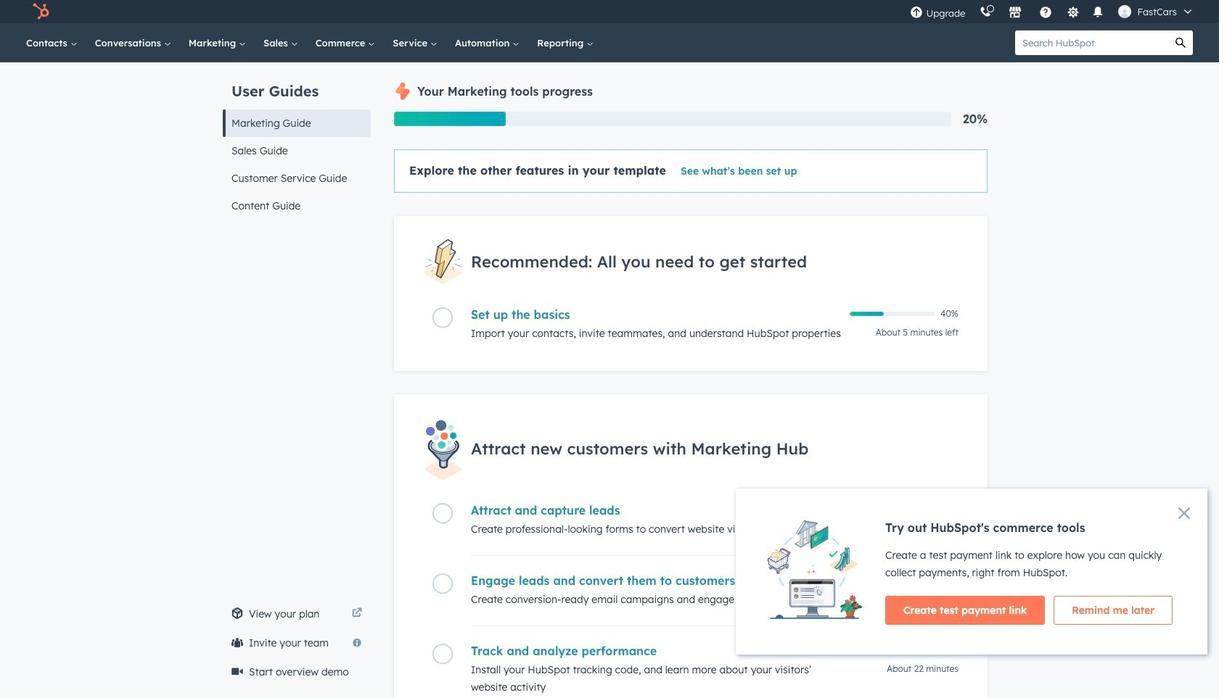Task type: vqa. For each thing, say whether or not it's contained in the screenshot.
Christina Overa image
yes



Task type: describe. For each thing, give the bounding box(es) containing it.
close image
[[1179, 508, 1190, 520]]

Search HubSpot search field
[[1015, 30, 1169, 55]]

[object object] complete progress bar
[[850, 312, 884, 317]]

marketplaces image
[[1009, 7, 1022, 20]]



Task type: locate. For each thing, give the bounding box(es) containing it.
progress bar
[[394, 112, 506, 126]]

1 link opens in a new window image from the top
[[352, 606, 362, 623]]

link opens in a new window image
[[352, 606, 362, 623], [352, 609, 362, 620]]

christina overa image
[[1119, 5, 1132, 18]]

menu
[[903, 0, 1202, 23]]

user guides element
[[223, 62, 371, 220]]

2 link opens in a new window image from the top
[[352, 609, 362, 620]]



